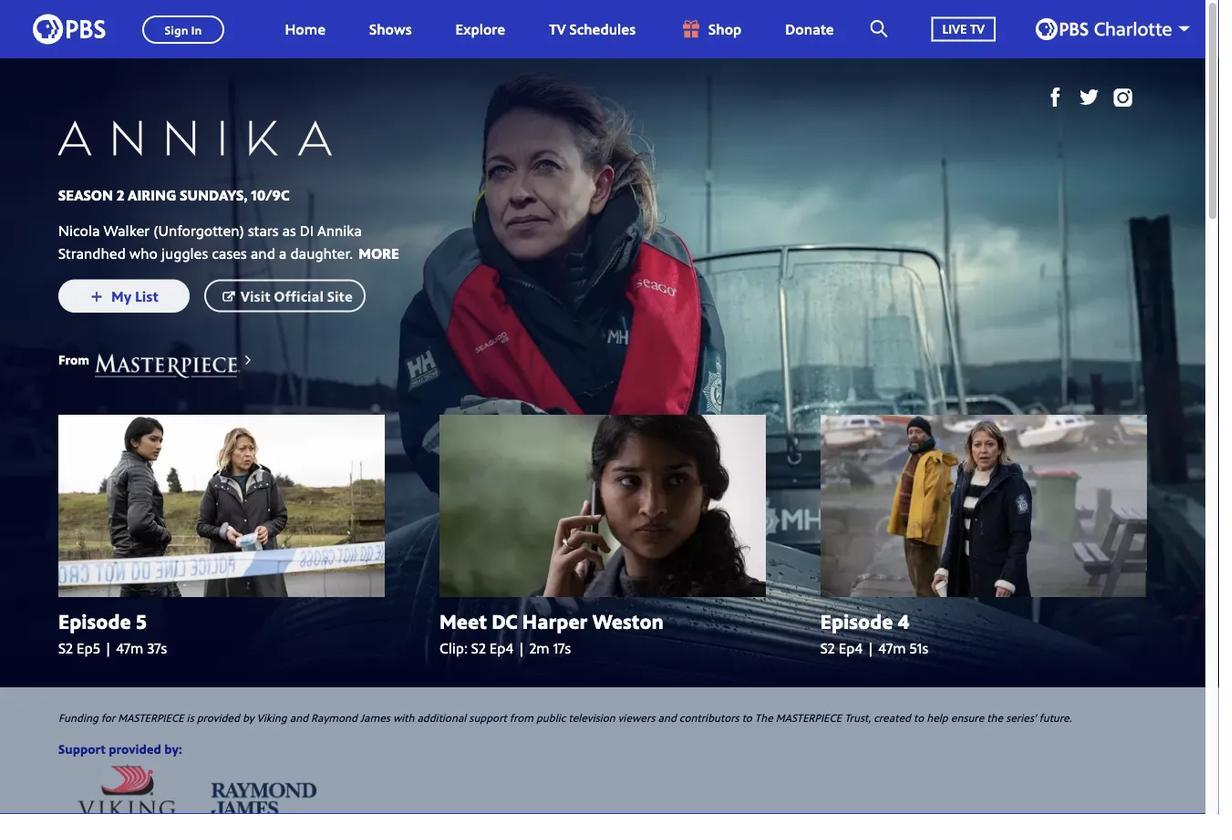 Task type: vqa. For each thing, say whether or not it's contained in the screenshot.
the leftmost and
yes



Task type: locate. For each thing, give the bounding box(es) containing it.
with
[[393, 710, 415, 725]]

tv left schedules
[[549, 19, 566, 39]]

47m for 4
[[879, 639, 907, 658]]

0 horizontal spatial masterpiece
[[118, 710, 184, 725]]

funding
[[58, 710, 98, 725]]

1 47m from the left
[[116, 639, 144, 658]]

2 horizontal spatial |
[[867, 639, 875, 658]]

weston
[[593, 608, 664, 636]]

juggles
[[161, 243, 208, 263]]

s2 inside episode 5 s2 ep5 | 47m 37s
[[58, 639, 73, 658]]

season
[[58, 185, 113, 204]]

a
[[279, 243, 287, 263]]

television
[[569, 710, 616, 725]]

donate link
[[768, 0, 853, 58]]

connect with annika on instagram (opens in new window) image
[[1114, 88, 1133, 107]]

ep4 inside episode 4 s2 ep4 | 47m 51s
[[839, 639, 863, 658]]

1 horizontal spatial and
[[290, 710, 308, 725]]

0 horizontal spatial ep4
[[490, 639, 514, 658]]

episode inside episode 4 s2 ep4 | 47m 51s
[[821, 608, 894, 636]]

and
[[251, 243, 275, 263], [290, 710, 308, 725], [658, 710, 677, 725]]

47m inside episode 5 s2 ep5 | 47m 37s
[[116, 639, 144, 658]]

episode up ep5
[[58, 608, 131, 636]]

0 horizontal spatial s2
[[58, 639, 73, 658]]

support provided by:
[[58, 740, 182, 758]]

2 episode from the left
[[821, 608, 894, 636]]

provided left by:
[[109, 740, 161, 758]]

and right viewers
[[658, 710, 677, 725]]

cases
[[212, 243, 247, 263]]

47m
[[116, 639, 144, 658], [879, 639, 907, 658]]

1 horizontal spatial tv
[[971, 20, 985, 38]]

series'
[[1007, 710, 1037, 725]]

james
[[360, 710, 390, 725]]

0 vertical spatial provided
[[197, 710, 240, 725]]

tv
[[549, 19, 566, 39], [971, 20, 985, 38]]

episode for episode 4
[[821, 608, 894, 636]]

| right ep5
[[104, 639, 112, 658]]

funding for masterpiece is provided by viking and raymond james with additional support from public television viewers and contributors to the masterpiece trust, created to help ensure the series' future.
[[58, 710, 1073, 725]]

home link
[[267, 0, 344, 58]]

0 horizontal spatial and
[[251, 243, 275, 263]]

1 horizontal spatial masterpiece
[[776, 710, 842, 725]]

0 horizontal spatial provided
[[109, 740, 161, 758]]

connect with annika on twitter (opens in new window) image
[[1080, 88, 1099, 107]]

viewers
[[618, 710, 656, 725]]

1 horizontal spatial ep4
[[839, 639, 863, 658]]

raymond james image
[[210, 765, 317, 815]]

3 | from the left
[[867, 639, 875, 658]]

ep4
[[490, 639, 514, 658], [839, 639, 863, 658]]

provided right is
[[197, 710, 240, 725]]

live tv link
[[914, 0, 1015, 58]]

episode inside episode 5 s2 ep5 | 47m 37s
[[58, 608, 131, 636]]

provided
[[197, 710, 240, 725], [109, 740, 161, 758]]

2 47m from the left
[[879, 639, 907, 658]]

2 | from the left
[[518, 639, 526, 658]]

1 episode from the left
[[58, 608, 131, 636]]

tv right live
[[971, 20, 985, 38]]

meet
[[440, 608, 487, 636]]

harper
[[523, 608, 588, 636]]

to
[[742, 710, 753, 725], [914, 710, 924, 725]]

by
[[243, 710, 254, 725]]

4
[[898, 608, 910, 636]]

ensure
[[951, 710, 985, 725]]

shows link
[[351, 0, 430, 58]]

daughter.
[[291, 243, 353, 263]]

s2 inside "meet dc harper weston clip: s2 ep4 | 2m 17s"
[[472, 639, 486, 658]]

episode left 4
[[821, 608, 894, 636]]

to left 'the'
[[742, 710, 753, 725]]

s2
[[58, 639, 73, 658], [472, 639, 486, 658], [821, 639, 836, 658]]

47m inside episode 4 s2 ep4 | 47m 51s
[[879, 639, 907, 658]]

|
[[104, 639, 112, 658], [518, 639, 526, 658], [867, 639, 875, 658]]

annika image
[[0, 58, 1206, 737], [58, 88, 332, 156]]

explore
[[456, 19, 506, 39]]

1 | from the left
[[104, 639, 112, 658]]

masterpiece
[[118, 710, 184, 725], [776, 710, 842, 725]]

| for episode 4
[[867, 639, 875, 658]]

and left a
[[251, 243, 275, 263]]

airing
[[128, 185, 176, 204]]

masterpiece up by:
[[118, 710, 184, 725]]

0 horizontal spatial episode
[[58, 608, 131, 636]]

| left 2m
[[518, 639, 526, 658]]

ep4 down dc
[[490, 639, 514, 658]]

5
[[136, 608, 147, 636]]

| left '51s'
[[867, 639, 875, 658]]

masterpiece right 'the'
[[776, 710, 842, 725]]

support
[[58, 740, 106, 758]]

1 horizontal spatial episode
[[821, 608, 894, 636]]

1 horizontal spatial to
[[914, 710, 924, 725]]

2 horizontal spatial s2
[[821, 639, 836, 658]]

is
[[187, 710, 194, 725]]

1 vertical spatial provided
[[109, 740, 161, 758]]

47m left '51s'
[[879, 639, 907, 658]]

video thumbnail: annika meet dc harper weston image
[[440, 415, 767, 598]]

2 s2 from the left
[[472, 639, 486, 658]]

2 ep4 from the left
[[839, 639, 863, 658]]

1 horizontal spatial s2
[[472, 639, 486, 658]]

3 s2 from the left
[[821, 639, 836, 658]]

2 horizontal spatial and
[[658, 710, 677, 725]]

dc
[[492, 608, 518, 636]]

0 horizontal spatial |
[[104, 639, 112, 658]]

s2 inside episode 4 s2 ep4 | 47m 51s
[[821, 639, 836, 658]]

47m left 37s
[[116, 639, 144, 658]]

0 horizontal spatial to
[[742, 710, 753, 725]]

| inside episode 5 s2 ep5 | 47m 37s
[[104, 639, 112, 658]]

meet dc harper weston clip: s2 ep4 | 2m 17s
[[440, 608, 664, 658]]

0 horizontal spatial 47m
[[116, 639, 144, 658]]

and right viking
[[290, 710, 308, 725]]

1 horizontal spatial |
[[518, 639, 526, 658]]

to left help
[[914, 710, 924, 725]]

the
[[988, 710, 1004, 725]]

ep4 left '51s'
[[839, 639, 863, 658]]

shop link
[[662, 0, 760, 58]]

10/9c
[[251, 185, 290, 204]]

episode
[[58, 608, 131, 636], [821, 608, 894, 636]]

1 ep4 from the left
[[490, 639, 514, 658]]

| inside episode 4 s2 ep4 | 47m 51s
[[867, 639, 875, 658]]

1 horizontal spatial provided
[[197, 710, 240, 725]]

1 s2 from the left
[[58, 639, 73, 658]]

1 horizontal spatial 47m
[[879, 639, 907, 658]]



Task type: describe. For each thing, give the bounding box(es) containing it.
more
[[359, 243, 400, 263]]

| inside "meet dc harper weston clip: s2 ep4 | 2m 17s"
[[518, 639, 526, 658]]

by:
[[164, 740, 182, 758]]

s2 for episode 4
[[821, 639, 836, 658]]

ep4 inside "meet dc harper weston clip: s2 ep4 | 2m 17s"
[[490, 639, 514, 658]]

47m for 5
[[116, 639, 144, 658]]

17s
[[554, 639, 571, 658]]

di
[[300, 220, 314, 240]]

more button
[[353, 241, 405, 265]]

tv schedules link
[[531, 0, 654, 58]]

| for episode 5
[[104, 639, 112, 658]]

donate
[[786, 19, 835, 39]]

for
[[101, 710, 115, 725]]

shows
[[370, 19, 412, 39]]

contributors
[[680, 710, 740, 725]]

explore link
[[438, 0, 524, 58]]

2 to from the left
[[914, 710, 924, 725]]

viking image
[[74, 765, 180, 815]]

nicola
[[58, 220, 100, 240]]

who
[[129, 243, 158, 263]]

shop
[[709, 19, 742, 39]]

help
[[927, 710, 949, 725]]

raymond
[[311, 710, 358, 725]]

37s
[[147, 639, 167, 658]]

stars
[[248, 220, 279, 240]]

schedules
[[570, 19, 636, 39]]

0 horizontal spatial tv
[[549, 19, 566, 39]]

pbs charlotte image
[[1037, 18, 1172, 40]]

created
[[874, 710, 911, 725]]

(unforgotten)
[[153, 220, 244, 240]]

2m
[[530, 639, 550, 658]]

connect with annika on facebook (opens in new window) image
[[1047, 88, 1066, 107]]

live
[[943, 20, 968, 38]]

support
[[469, 710, 507, 725]]

future.
[[1040, 710, 1073, 725]]

from
[[510, 710, 534, 725]]

viking
[[257, 710, 287, 725]]

pbs image
[[33, 9, 106, 50]]

walker
[[104, 220, 150, 240]]

s2 for episode 5
[[58, 639, 73, 658]]

clip:
[[440, 639, 468, 658]]

trust,
[[845, 710, 871, 725]]

meet dc harper weston link
[[440, 608, 767, 636]]

from
[[58, 351, 89, 369]]

public
[[536, 710, 566, 725]]

strandhed
[[58, 243, 126, 263]]

51s
[[910, 639, 929, 658]]

ep5
[[77, 639, 100, 658]]

home
[[285, 19, 326, 39]]

nicola walker (unforgotten) stars as di annika strandhed who juggles cases and a daughter. more
[[58, 220, 400, 263]]

as
[[282, 220, 296, 240]]

episode for episode 5
[[58, 608, 131, 636]]

episode 5 s2 ep5 | 47m 37s
[[58, 608, 167, 658]]

video thumbnail: annika episode 4 image
[[821, 415, 1148, 598]]

1 to from the left
[[742, 710, 753, 725]]

1 masterpiece from the left
[[118, 710, 184, 725]]

the
[[755, 710, 774, 725]]

search image
[[871, 20, 888, 37]]

sundays,
[[180, 185, 248, 204]]

episode 4 s2 ep4 | 47m 51s
[[821, 608, 929, 658]]

live tv
[[943, 20, 985, 38]]

annika
[[317, 220, 362, 240]]

video thumbnail: annika episode 5 image
[[58, 415, 385, 598]]

episode 5 link
[[58, 608, 385, 636]]

season 2 airing sundays, 10/9c
[[58, 185, 290, 204]]

episode 4 link
[[821, 608, 1148, 636]]

2
[[117, 185, 124, 204]]

2 masterpiece from the left
[[776, 710, 842, 725]]

masterpiece image
[[95, 342, 241, 378]]

and inside nicola walker (unforgotten) stars as di annika strandhed who juggles cases and a daughter. more
[[251, 243, 275, 263]]

tv schedules
[[549, 19, 636, 39]]

additional
[[417, 710, 467, 725]]



